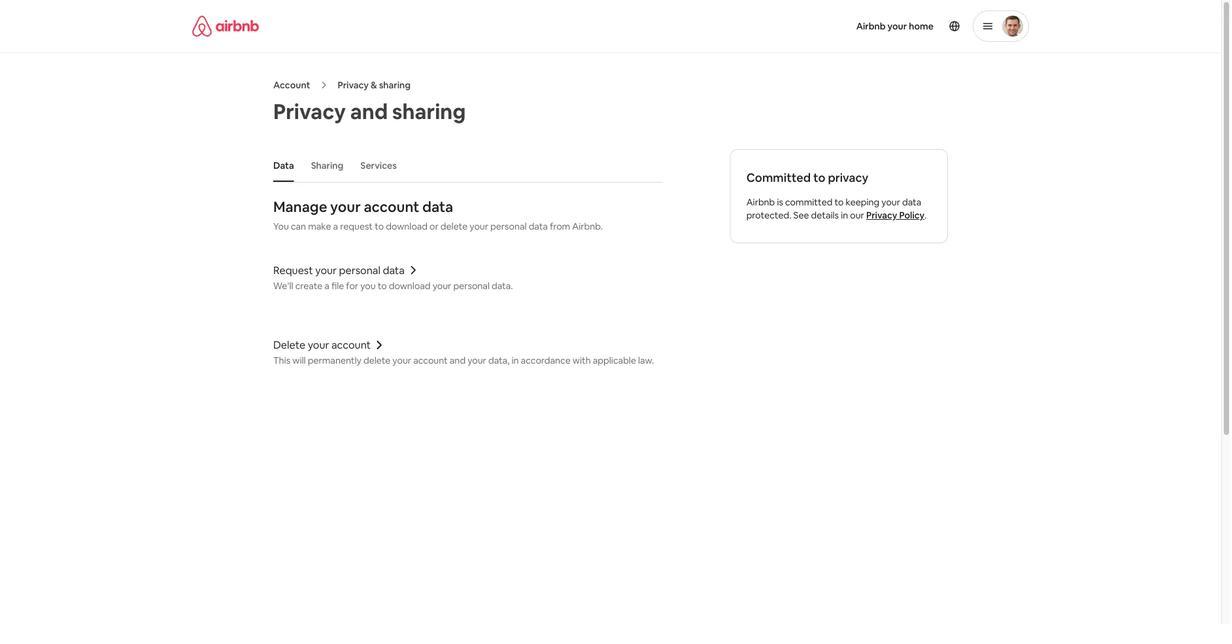 Task type: describe. For each thing, give the bounding box(es) containing it.
sharing button
[[305, 153, 350, 178]]

airbnb your home link
[[849, 12, 942, 40]]

services button
[[354, 153, 404, 178]]

sharing for privacy and sharing
[[392, 97, 466, 125]]

home
[[909, 20, 934, 32]]

account link
[[273, 79, 310, 91]]

.
[[925, 209, 927, 221]]

committed
[[786, 196, 833, 208]]

law.
[[638, 355, 654, 366]]

airbnb is committed to keeping your data protected. see details in our
[[747, 196, 922, 221]]

will
[[293, 355, 306, 366]]

is
[[777, 196, 784, 208]]

personal inside manage your account data you can make a request to download or delete your personal data from airbnb.
[[491, 220, 527, 232]]

download inside manage your account data you can make a request to download or delete your personal data from airbnb.
[[386, 220, 428, 232]]

from
[[550, 220, 571, 232]]

details
[[812, 209, 839, 221]]

request your personal data
[[273, 263, 405, 277]]

2 vertical spatial account
[[413, 355, 448, 366]]

account for delete
[[332, 338, 371, 352]]

1 vertical spatial in
[[512, 355, 519, 366]]

make
[[308, 220, 331, 232]]

services
[[361, 160, 397, 171]]

privacy policy .
[[867, 209, 927, 221]]

to up committed
[[814, 170, 826, 185]]

this
[[273, 355, 291, 366]]

1 vertical spatial delete
[[364, 355, 391, 366]]

a inside manage your account data you can make a request to download or delete your personal data from airbnb.
[[333, 220, 338, 232]]

protected.
[[747, 209, 792, 221]]

sharing
[[311, 160, 344, 171]]

sharing for privacy & sharing
[[379, 79, 411, 91]]

applicable
[[593, 355, 636, 366]]

in inside airbnb is committed to keeping your data protected. see details in our
[[841, 209, 849, 221]]

privacy
[[828, 170, 869, 185]]

airbnb your home
[[857, 20, 934, 32]]

airbnb.
[[573, 220, 603, 232]]

committed
[[747, 170, 811, 185]]

data button
[[267, 153, 301, 178]]

request
[[273, 263, 313, 277]]

create
[[295, 280, 323, 291]]

data inside button
[[383, 263, 405, 277]]

committed to privacy
[[747, 170, 869, 185]]

we'll
[[273, 280, 293, 291]]

privacy and sharing
[[273, 97, 466, 125]]

you
[[361, 280, 376, 291]]

keeping
[[846, 196, 880, 208]]

you
[[273, 220, 289, 232]]

privacy & sharing
[[338, 79, 411, 91]]

request your personal data button
[[273, 263, 663, 277]]

see
[[794, 209, 810, 221]]

accordance
[[521, 355, 571, 366]]

your inside button
[[315, 263, 337, 277]]

2 vertical spatial privacy
[[867, 209, 898, 221]]

our
[[851, 209, 865, 221]]

data.
[[492, 280, 513, 291]]

delete
[[273, 338, 306, 352]]

your inside profile element
[[888, 20, 907, 32]]

your inside "link"
[[308, 338, 329, 352]]

request
[[340, 220, 373, 232]]



Task type: locate. For each thing, give the bounding box(es) containing it.
account up 'permanently'
[[332, 338, 371, 352]]

in
[[841, 209, 849, 221], [512, 355, 519, 366]]

2 horizontal spatial personal
[[491, 220, 527, 232]]

in right "data,"
[[512, 355, 519, 366]]

sharing down privacy & sharing
[[392, 97, 466, 125]]

account inside manage your account data you can make a request to download or delete your personal data from airbnb.
[[364, 197, 420, 216]]

0 horizontal spatial delete
[[364, 355, 391, 366]]

1 vertical spatial download
[[389, 280, 431, 291]]

to inside airbnb is committed to keeping your data protected. see details in our
[[835, 196, 844, 208]]

manage
[[273, 197, 327, 216]]

permanently
[[308, 355, 362, 366]]

0 vertical spatial airbnb
[[857, 20, 886, 32]]

sharing
[[379, 79, 411, 91], [392, 97, 466, 125]]

1 vertical spatial personal
[[339, 263, 381, 277]]

1 horizontal spatial airbnb
[[857, 20, 886, 32]]

your inside airbnb is committed to keeping your data protected. see details in our
[[882, 196, 901, 208]]

in left the our
[[841, 209, 849, 221]]

1 vertical spatial and
[[450, 355, 466, 366]]

file
[[332, 280, 344, 291]]

data
[[903, 196, 922, 208], [423, 197, 453, 216], [529, 220, 548, 232], [383, 263, 405, 277]]

we'll create a file for you to download your personal data.
[[273, 280, 513, 291]]

account
[[364, 197, 420, 216], [332, 338, 371, 352], [413, 355, 448, 366]]

privacy policy link
[[867, 209, 925, 221]]

privacy left &
[[338, 79, 369, 91]]

download right you
[[389, 280, 431, 291]]

tab list containing data
[[267, 149, 663, 182]]

account inside "link"
[[332, 338, 371, 352]]

to up details
[[835, 196, 844, 208]]

account
[[273, 79, 310, 91]]

data
[[273, 160, 294, 171]]

airbnb
[[857, 20, 886, 32], [747, 196, 775, 208]]

0 vertical spatial account
[[364, 197, 420, 216]]

0 horizontal spatial in
[[512, 355, 519, 366]]

0 vertical spatial a
[[333, 220, 338, 232]]

account down delete your account "link"
[[413, 355, 448, 366]]

privacy down keeping
[[867, 209, 898, 221]]

privacy for privacy & sharing
[[338, 79, 369, 91]]

1 horizontal spatial a
[[333, 220, 338, 232]]

airbnb inside airbnb your home link
[[857, 20, 886, 32]]

for
[[346, 280, 359, 291]]

account for manage
[[364, 197, 420, 216]]

1 horizontal spatial delete
[[441, 220, 468, 232]]

a
[[333, 220, 338, 232], [325, 280, 330, 291]]

0 horizontal spatial a
[[325, 280, 330, 291]]

to right you
[[378, 280, 387, 291]]

0 vertical spatial delete
[[441, 220, 468, 232]]

0 vertical spatial in
[[841, 209, 849, 221]]

policy
[[900, 209, 925, 221]]

account up request
[[364, 197, 420, 216]]

a right make
[[333, 220, 338, 232]]

and down &
[[350, 97, 388, 125]]

2 vertical spatial personal
[[454, 280, 490, 291]]

data,
[[489, 355, 510, 366]]

0 horizontal spatial personal
[[339, 263, 381, 277]]

your
[[888, 20, 907, 32], [882, 196, 901, 208], [330, 197, 361, 216], [470, 220, 489, 232], [315, 263, 337, 277], [433, 280, 452, 291], [308, 338, 329, 352], [393, 355, 411, 366], [468, 355, 487, 366]]

0 horizontal spatial and
[[350, 97, 388, 125]]

data left from
[[529, 220, 548, 232]]

airbnb left home
[[857, 20, 886, 32]]

0 vertical spatial privacy
[[338, 79, 369, 91]]

0 horizontal spatial airbnb
[[747, 196, 775, 208]]

delete your account link
[[273, 338, 663, 352]]

1 horizontal spatial personal
[[454, 280, 490, 291]]

1 vertical spatial privacy
[[273, 97, 346, 125]]

delete inside manage your account data you can make a request to download or delete your personal data from airbnb.
[[441, 220, 468, 232]]

sharing right &
[[379, 79, 411, 91]]

personal up 'for'
[[339, 263, 381, 277]]

delete your account
[[273, 338, 371, 352]]

data inside airbnb is committed to keeping your data protected. see details in our
[[903, 196, 922, 208]]

and down delete your account "link"
[[450, 355, 466, 366]]

airbnb for airbnb your home
[[857, 20, 886, 32]]

airbnb for airbnb is committed to keeping your data protected. see details in our
[[747, 196, 775, 208]]

data up the or
[[423, 197, 453, 216]]

personal left from
[[491, 220, 527, 232]]

personal inside button
[[339, 263, 381, 277]]

can
[[291, 220, 306, 232]]

to right request
[[375, 220, 384, 232]]

privacy down the "account"
[[273, 97, 346, 125]]

a left file
[[325, 280, 330, 291]]

0 vertical spatial and
[[350, 97, 388, 125]]

this will permanently delete your account and your data, in accordance with applicable law.
[[273, 355, 654, 366]]

with
[[573, 355, 591, 366]]

1 vertical spatial account
[[332, 338, 371, 352]]

tab list
[[267, 149, 663, 182]]

0 vertical spatial personal
[[491, 220, 527, 232]]

delete
[[441, 220, 468, 232], [364, 355, 391, 366]]

&
[[371, 79, 377, 91]]

profile element
[[627, 0, 1030, 52]]

download
[[386, 220, 428, 232], [389, 280, 431, 291]]

to inside manage your account data you can make a request to download or delete your personal data from airbnb.
[[375, 220, 384, 232]]

delete right the or
[[441, 220, 468, 232]]

1 vertical spatial sharing
[[392, 97, 466, 125]]

airbnb up protected.
[[747, 196, 775, 208]]

manage your account data you can make a request to download or delete your personal data from airbnb.
[[273, 197, 603, 232]]

delete right 'permanently'
[[364, 355, 391, 366]]

to
[[814, 170, 826, 185], [835, 196, 844, 208], [375, 220, 384, 232], [378, 280, 387, 291]]

data up we'll create a file for you to download your personal data.
[[383, 263, 405, 277]]

privacy for privacy and sharing
[[273, 97, 346, 125]]

privacy
[[338, 79, 369, 91], [273, 97, 346, 125], [867, 209, 898, 221]]

download left the or
[[386, 220, 428, 232]]

0 vertical spatial download
[[386, 220, 428, 232]]

1 horizontal spatial and
[[450, 355, 466, 366]]

airbnb inside airbnb is committed to keeping your data protected. see details in our
[[747, 196, 775, 208]]

1 vertical spatial a
[[325, 280, 330, 291]]

and
[[350, 97, 388, 125], [450, 355, 466, 366]]

1 vertical spatial airbnb
[[747, 196, 775, 208]]

data up 'policy'
[[903, 196, 922, 208]]

or
[[430, 220, 439, 232]]

personal down the request your personal data button
[[454, 280, 490, 291]]

1 horizontal spatial in
[[841, 209, 849, 221]]

personal
[[491, 220, 527, 232], [339, 263, 381, 277], [454, 280, 490, 291]]

0 vertical spatial sharing
[[379, 79, 411, 91]]



Task type: vqa. For each thing, say whether or not it's contained in the screenshot.
shared access review each request carefully before approving access. we'll email your employee or co-worker a 4-digit code that lets them log into your account with their trusted device.
no



